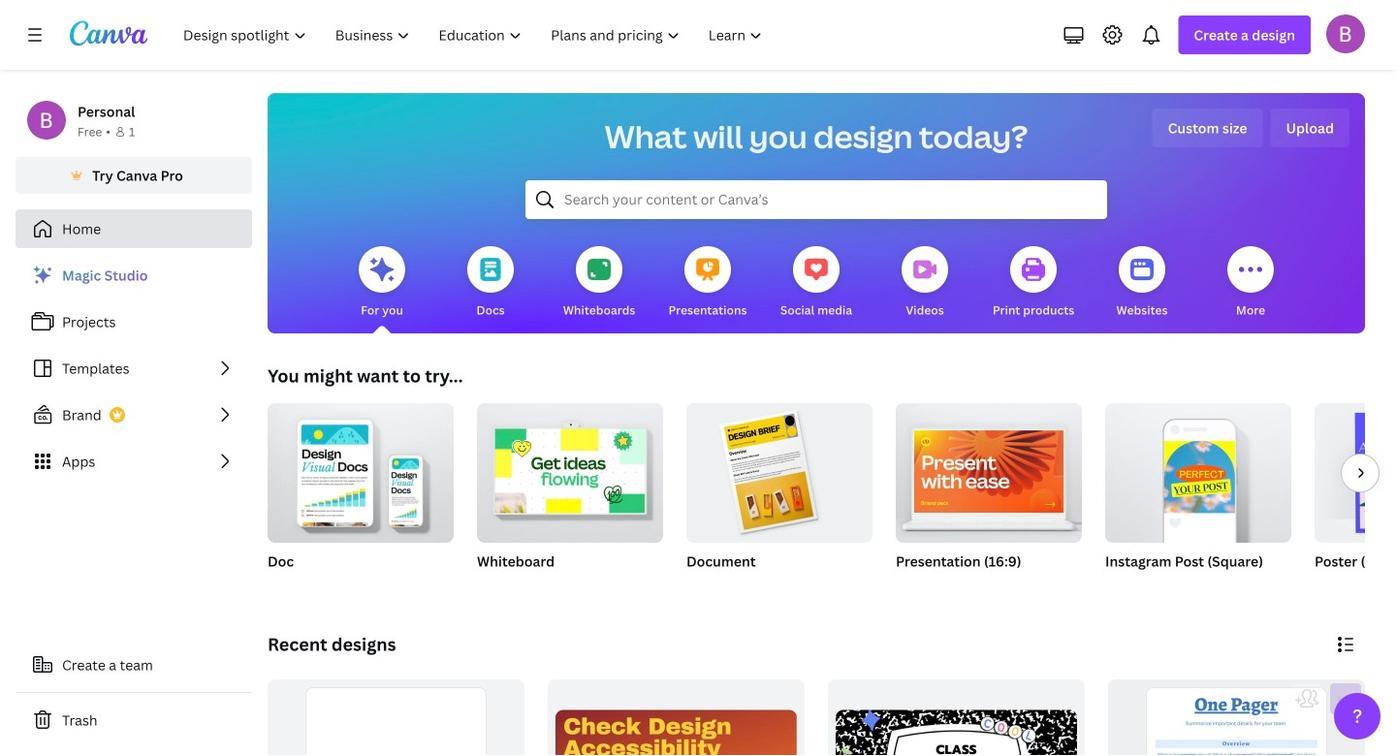 Task type: vqa. For each thing, say whether or not it's contained in the screenshot.
search box
yes



Task type: describe. For each thing, give the bounding box(es) containing it.
top level navigation element
[[171, 16, 779, 54]]



Task type: locate. For each thing, give the bounding box(es) containing it.
Search search field
[[564, 181, 1069, 218]]

bob builder image
[[1327, 14, 1365, 53]]

group
[[268, 396, 454, 595], [268, 396, 454, 543], [477, 396, 663, 595], [477, 396, 663, 543], [687, 396, 873, 595], [687, 396, 873, 543], [896, 403, 1082, 595], [896, 403, 1082, 543], [1106, 403, 1292, 595], [1315, 403, 1396, 595], [268, 680, 525, 755], [548, 680, 805, 755], [1108, 680, 1365, 755]]

None search field
[[526, 180, 1107, 219]]

list
[[16, 256, 252, 481]]



